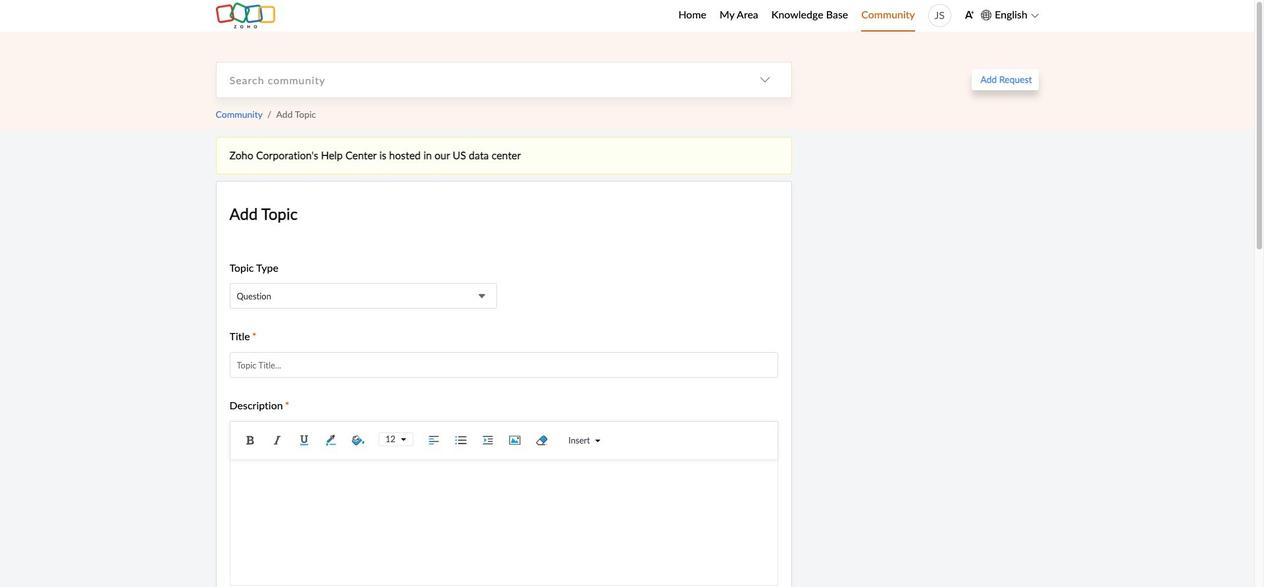 Task type: describe. For each thing, give the bounding box(es) containing it.
bold (ctrl+b) image
[[240, 430, 260, 450]]

clear formatting image
[[532, 430, 551, 450]]

insert image image
[[505, 430, 524, 450]]

user preference element
[[964, 6, 974, 26]]

choose category element
[[738, 62, 791, 97]]

underline (ctrl+u) image
[[294, 430, 314, 450]]

align image
[[424, 430, 443, 450]]

insert options image
[[590, 438, 601, 443]]

Topic Title... field
[[229, 352, 778, 378]]



Task type: locate. For each thing, give the bounding box(es) containing it.
choose languages element
[[981, 7, 1039, 23]]

choose category image
[[759, 75, 770, 85]]

lists image
[[451, 430, 470, 450]]

Search community  field
[[216, 62, 738, 97]]

font size image
[[395, 437, 406, 442]]

italic (ctrl+i) image
[[267, 430, 287, 450]]

user preference image
[[964, 10, 974, 20]]

topic type element
[[229, 283, 497, 309]]

font color image
[[321, 430, 341, 450]]

indent image
[[478, 430, 497, 450]]

background color image
[[348, 430, 368, 450]]



Task type: vqa. For each thing, say whether or not it's contained in the screenshot.
Bold (Ctrl+B) IMAGE at left bottom
yes



